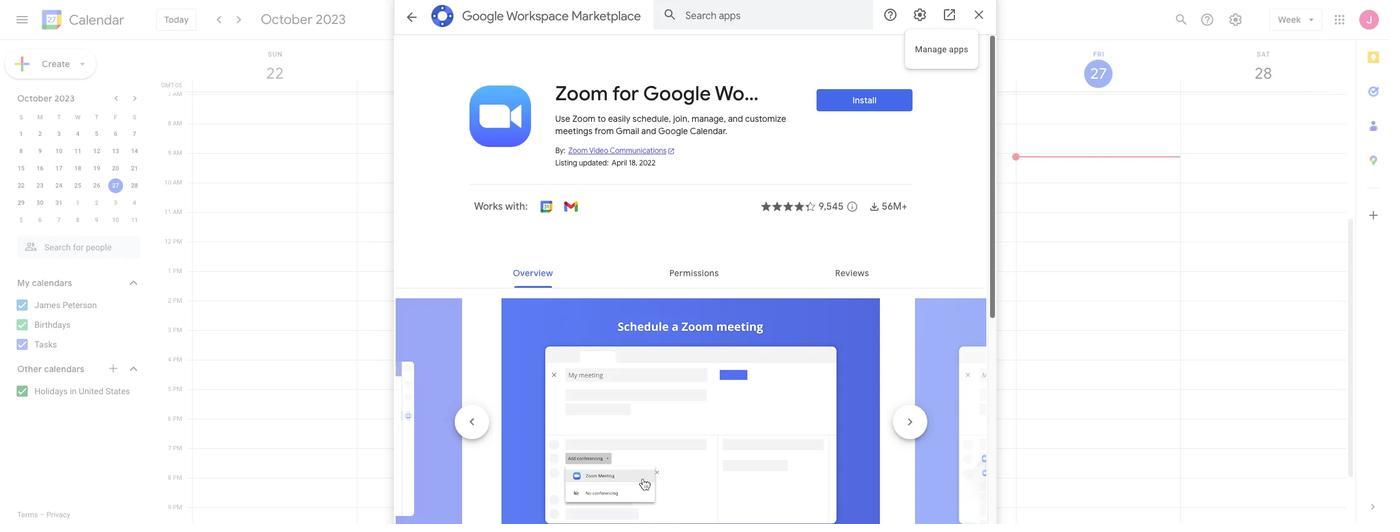 Task type: locate. For each thing, give the bounding box(es) containing it.
1 horizontal spatial t
[[95, 114, 99, 120]]

0 vertical spatial 2
[[38, 130, 42, 137]]

2 horizontal spatial 3
[[168, 327, 171, 334]]

17 element
[[52, 161, 66, 176]]

7 for 7 am
[[168, 90, 171, 97]]

terms
[[17, 511, 38, 519]]

7 row from the top
[[12, 212, 144, 229]]

0 horizontal spatial 10
[[55, 148, 62, 154]]

2 vertical spatial 11
[[131, 217, 138, 223]]

1 horizontal spatial 4
[[133, 199, 136, 206]]

9 up 10 am
[[168, 150, 171, 156]]

1 horizontal spatial s
[[133, 114, 136, 120]]

11 down 10 am
[[164, 209, 171, 215]]

am up 12 pm
[[173, 209, 182, 215]]

row
[[12, 108, 144, 126], [12, 126, 144, 143], [12, 143, 144, 160], [12, 160, 144, 177], [12, 177, 144, 195], [12, 195, 144, 212], [12, 212, 144, 229]]

23
[[37, 182, 44, 189]]

0 horizontal spatial 2
[[38, 130, 42, 137]]

4
[[76, 130, 80, 137], [133, 199, 136, 206], [168, 356, 171, 363]]

2 horizontal spatial 11
[[164, 209, 171, 215]]

tab list
[[1357, 40, 1390, 490]]

10
[[55, 148, 62, 154], [164, 179, 171, 186], [112, 217, 119, 223]]

1
[[19, 130, 23, 137], [76, 199, 80, 206], [168, 268, 171, 275]]

pm for 3 pm
[[173, 327, 182, 334]]

2 down 1 pm
[[168, 297, 171, 304]]

calendar
[[69, 11, 124, 29]]

pm for 1 pm
[[173, 268, 182, 275]]

pm down 1 pm
[[173, 297, 182, 304]]

2 vertical spatial 1
[[168, 268, 171, 275]]

1 for 'november 1' element
[[76, 199, 80, 206]]

16
[[37, 165, 44, 172]]

0 horizontal spatial 11
[[74, 148, 81, 154]]

s
[[19, 114, 23, 120], [133, 114, 136, 120]]

s right f on the left of the page
[[133, 114, 136, 120]]

8 down 'november 1' element
[[76, 217, 80, 223]]

pm up 1 pm
[[173, 238, 182, 245]]

november 7 element
[[52, 213, 66, 228]]

t
[[57, 114, 61, 120], [95, 114, 99, 120]]

18 element
[[70, 161, 85, 176]]

0 vertical spatial october 2023
[[261, 11, 346, 28]]

november 1 element
[[70, 196, 85, 211]]

november 11 element
[[127, 213, 142, 228]]

my
[[17, 278, 30, 289]]

2 horizontal spatial 6
[[168, 415, 171, 422]]

2 vertical spatial 10
[[112, 217, 119, 223]]

5 row from the top
[[12, 177, 144, 195]]

8
[[168, 120, 171, 127], [19, 148, 23, 154], [76, 217, 80, 223], [168, 475, 171, 481]]

7 down 31 element
[[57, 217, 61, 223]]

pm down 6 pm
[[173, 445, 182, 452]]

pm up 6 pm
[[173, 386, 182, 393]]

row down 'w'
[[12, 126, 144, 143]]

8 up 9 am
[[168, 120, 171, 127]]

0 horizontal spatial october
[[17, 93, 52, 104]]

14 element
[[127, 144, 142, 159]]

10 inside grid
[[164, 179, 171, 186]]

row down 'november 1' element
[[12, 212, 144, 229]]

2 vertical spatial 4
[[168, 356, 171, 363]]

1 horizontal spatial 3
[[114, 199, 117, 206]]

9 pm from the top
[[173, 475, 182, 481]]

am down 05
[[173, 90, 182, 97]]

am for 11 am
[[173, 209, 182, 215]]

5 pm from the top
[[173, 356, 182, 363]]

row up november 8 element
[[12, 195, 144, 212]]

4 row from the top
[[12, 160, 144, 177]]

19
[[93, 165, 100, 172]]

6 pm from the top
[[173, 386, 182, 393]]

3
[[57, 130, 61, 137], [114, 199, 117, 206], [168, 327, 171, 334]]

6 inside grid
[[168, 415, 171, 422]]

12 inside 12 element
[[93, 148, 100, 154]]

1 vertical spatial 12
[[164, 238, 171, 245]]

9
[[38, 148, 42, 154], [168, 150, 171, 156], [95, 217, 98, 223], [168, 504, 171, 511]]

2 s from the left
[[133, 114, 136, 120]]

0 horizontal spatial 2023
[[54, 93, 75, 104]]

2 vertical spatial 5
[[168, 386, 171, 393]]

november 8 element
[[70, 213, 85, 228]]

7 down gmt- at the left of page
[[168, 90, 171, 97]]

pm up the 7 pm
[[173, 415, 182, 422]]

1 pm from the top
[[173, 238, 182, 245]]

november 6 element
[[33, 213, 47, 228]]

other calendars button
[[2, 359, 153, 379]]

10 inside 10 'element'
[[55, 148, 62, 154]]

6 down f on the left of the page
[[114, 130, 117, 137]]

2 am from the top
[[173, 120, 182, 127]]

calendars up james
[[32, 278, 72, 289]]

1 down 12 pm
[[168, 268, 171, 275]]

2 row from the top
[[12, 126, 144, 143]]

10 pm from the top
[[173, 504, 182, 511]]

6 pm
[[168, 415, 182, 422]]

8 pm
[[168, 475, 182, 481]]

9 down november 2 element
[[95, 217, 98, 223]]

column header
[[192, 40, 357, 92], [357, 40, 522, 92], [522, 40, 687, 92], [686, 40, 852, 92], [851, 40, 1017, 92], [1016, 40, 1181, 92], [1181, 40, 1346, 92]]

3 up 4 pm
[[168, 327, 171, 334]]

5 up 6 pm
[[168, 386, 171, 393]]

1 down 25 element at the left top
[[76, 199, 80, 206]]

am down 9 am
[[173, 179, 182, 186]]

3 up 10 'element'
[[57, 130, 61, 137]]

1 s from the left
[[19, 114, 23, 120]]

4 down 'w'
[[76, 130, 80, 137]]

18
[[74, 165, 81, 172]]

1 horizontal spatial 5
[[95, 130, 98, 137]]

11 down november 4 element
[[131, 217, 138, 223]]

0 vertical spatial 2023
[[316, 11, 346, 28]]

6 row from the top
[[12, 195, 144, 212]]

october
[[261, 11, 313, 28], [17, 93, 52, 104]]

2 horizontal spatial 1
[[168, 268, 171, 275]]

9 up "16"
[[38, 148, 42, 154]]

8 pm from the top
[[173, 445, 182, 452]]

november 3 element
[[108, 196, 123, 211]]

6 inside november 6 element
[[38, 217, 42, 223]]

1 column header from the left
[[192, 40, 357, 92]]

10 up 17
[[55, 148, 62, 154]]

2 vertical spatial 2
[[168, 297, 171, 304]]

pm for 5 pm
[[173, 386, 182, 393]]

8 up 9 pm
[[168, 475, 171, 481]]

28 element
[[127, 179, 142, 193]]

w
[[75, 114, 81, 120]]

am
[[173, 90, 182, 97], [173, 120, 182, 127], [173, 150, 182, 156], [173, 179, 182, 186], [173, 209, 182, 215]]

6 for 6 pm
[[168, 415, 171, 422]]

2
[[38, 130, 42, 137], [95, 199, 98, 206], [168, 297, 171, 304]]

5 down 29 element
[[19, 217, 23, 223]]

9 pm
[[168, 504, 182, 511]]

1 vertical spatial 2
[[95, 199, 98, 206]]

22 element
[[14, 179, 29, 193]]

7 down 6 pm
[[168, 445, 171, 452]]

3 am from the top
[[173, 150, 182, 156]]

1 vertical spatial calendars
[[44, 364, 84, 375]]

row up the 18
[[12, 143, 144, 160]]

0 vertical spatial calendars
[[32, 278, 72, 289]]

None search field
[[0, 231, 153, 259]]

1 vertical spatial 10
[[164, 179, 171, 186]]

9 for 9 am
[[168, 150, 171, 156]]

pm up 4 pm
[[173, 327, 182, 334]]

james
[[34, 300, 60, 310]]

10 am
[[164, 179, 182, 186]]

7
[[168, 90, 171, 97], [133, 130, 136, 137], [57, 217, 61, 223], [168, 445, 171, 452]]

4 for 4 pm
[[168, 356, 171, 363]]

1 row from the top
[[12, 108, 144, 126]]

10 inside november 10 element
[[112, 217, 119, 223]]

s left m
[[19, 114, 23, 120]]

am down 8 am
[[173, 150, 182, 156]]

13
[[112, 148, 119, 154]]

4 am from the top
[[173, 179, 182, 186]]

1 vertical spatial 11
[[164, 209, 171, 215]]

2 horizontal spatial 5
[[168, 386, 171, 393]]

1 up 15
[[19, 130, 23, 137]]

terms – privacy
[[17, 511, 70, 519]]

row down 18 element
[[12, 177, 144, 195]]

2 for november 2 element
[[95, 199, 98, 206]]

peterson
[[63, 300, 97, 310]]

holidays in united states
[[34, 387, 130, 396]]

1 horizontal spatial 11
[[131, 217, 138, 223]]

10 up 11 am
[[164, 179, 171, 186]]

row group
[[12, 126, 144, 229]]

12 pm
[[164, 238, 182, 245]]

0 horizontal spatial 12
[[93, 148, 100, 154]]

1 vertical spatial 5
[[19, 217, 23, 223]]

m
[[37, 114, 43, 120]]

october 2023
[[261, 11, 346, 28], [17, 93, 75, 104]]

20 element
[[108, 161, 123, 176]]

3 pm from the top
[[173, 297, 182, 304]]

22
[[18, 182, 25, 189]]

8 for 8 pm
[[168, 475, 171, 481]]

0 horizontal spatial 4
[[76, 130, 80, 137]]

0 horizontal spatial october 2023
[[17, 93, 75, 104]]

2 vertical spatial 6
[[168, 415, 171, 422]]

gmt-05
[[161, 82, 182, 89]]

4 down 28 "element"
[[133, 199, 136, 206]]

am up 9 am
[[173, 120, 182, 127]]

pm up 9 pm
[[173, 475, 182, 481]]

0 horizontal spatial s
[[19, 114, 23, 120]]

12 down 11 am
[[164, 238, 171, 245]]

other calendars
[[17, 364, 84, 375]]

8 am
[[168, 120, 182, 127]]

in
[[70, 387, 77, 396]]

1 t from the left
[[57, 114, 61, 120]]

pm for 6 pm
[[173, 415, 182, 422]]

1 am from the top
[[173, 90, 182, 97]]

november 10 element
[[108, 213, 123, 228]]

15 element
[[14, 161, 29, 176]]

t left f on the left of the page
[[95, 114, 99, 120]]

calendars inside dropdown button
[[32, 278, 72, 289]]

2 horizontal spatial 10
[[164, 179, 171, 186]]

pm
[[173, 238, 182, 245], [173, 268, 182, 275], [173, 297, 182, 304], [173, 327, 182, 334], [173, 356, 182, 363], [173, 386, 182, 393], [173, 415, 182, 422], [173, 445, 182, 452], [173, 475, 182, 481], [173, 504, 182, 511]]

8 for 8 am
[[168, 120, 171, 127]]

2 horizontal spatial 4
[[168, 356, 171, 363]]

privacy link
[[46, 511, 70, 519]]

12 for 12 pm
[[164, 238, 171, 245]]

0 horizontal spatial t
[[57, 114, 61, 120]]

14
[[131, 148, 138, 154]]

5 inside grid
[[168, 386, 171, 393]]

1 vertical spatial 6
[[38, 217, 42, 223]]

5
[[95, 130, 98, 137], [19, 217, 23, 223], [168, 386, 171, 393]]

t left 'w'
[[57, 114, 61, 120]]

12
[[93, 148, 100, 154], [164, 238, 171, 245]]

10 down "november 3" 'element'
[[112, 217, 119, 223]]

0 vertical spatial october
[[261, 11, 313, 28]]

11 up the 18
[[74, 148, 81, 154]]

november 2 element
[[89, 196, 104, 211]]

11 inside grid
[[164, 209, 171, 215]]

2 down the "26" element on the left top of the page
[[95, 199, 98, 206]]

3 row from the top
[[12, 143, 144, 160]]

24 element
[[52, 179, 66, 193]]

12 for 12
[[93, 148, 100, 154]]

1 vertical spatial 1
[[76, 199, 80, 206]]

row containing 8
[[12, 143, 144, 160]]

pm up 5 pm
[[173, 356, 182, 363]]

pm for 2 pm
[[173, 297, 182, 304]]

8 up 15
[[19, 148, 23, 154]]

7 column header from the left
[[1181, 40, 1346, 92]]

9 for november 9 element
[[95, 217, 98, 223]]

0 vertical spatial 3
[[57, 130, 61, 137]]

6 down the 30 element at the top left
[[38, 217, 42, 223]]

calendar heading
[[66, 11, 124, 29]]

calendar element
[[39, 7, 124, 34]]

29 element
[[14, 196, 29, 211]]

6
[[114, 130, 117, 137], [38, 217, 42, 223], [168, 415, 171, 422]]

1 horizontal spatial 2
[[95, 199, 98, 206]]

gmt-
[[161, 82, 175, 89]]

1 horizontal spatial 2023
[[316, 11, 346, 28]]

pm up 2 pm
[[173, 268, 182, 275]]

26 element
[[89, 179, 104, 193]]

calendars
[[32, 278, 72, 289], [44, 364, 84, 375]]

3 inside 'element'
[[114, 199, 117, 206]]

12 up 19
[[93, 148, 100, 154]]

7 pm from the top
[[173, 415, 182, 422]]

1 vertical spatial october
[[17, 93, 52, 104]]

am for 7 am
[[173, 90, 182, 97]]

1 pm
[[168, 268, 182, 275]]

pm down 8 pm
[[173, 504, 182, 511]]

21 element
[[127, 161, 142, 176]]

16 element
[[33, 161, 47, 176]]

10 for november 10 element
[[112, 217, 119, 223]]

0 vertical spatial 6
[[114, 130, 117, 137]]

1 vertical spatial 3
[[114, 199, 117, 206]]

9 down 8 pm
[[168, 504, 171, 511]]

0 vertical spatial 1
[[19, 130, 23, 137]]

11 for 11 element
[[74, 148, 81, 154]]

0 vertical spatial 12
[[93, 148, 100, 154]]

11
[[74, 148, 81, 154], [164, 209, 171, 215], [131, 217, 138, 223]]

1 horizontal spatial 12
[[164, 238, 171, 245]]

12 inside grid
[[164, 238, 171, 245]]

my calendars list
[[2, 295, 153, 355]]

calendars inside dropdown button
[[44, 364, 84, 375]]

row containing 15
[[12, 160, 144, 177]]

row containing 5
[[12, 212, 144, 229]]

0 horizontal spatial 5
[[19, 217, 23, 223]]

4 up 5 pm
[[168, 356, 171, 363]]

2 column header from the left
[[357, 40, 522, 92]]

10 element
[[52, 144, 66, 159]]

2 pm from the top
[[173, 268, 182, 275]]

0 horizontal spatial 6
[[38, 217, 42, 223]]

tasks
[[34, 340, 57, 350]]

united
[[79, 387, 104, 396]]

2 vertical spatial 3
[[168, 327, 171, 334]]

4 for november 4 element
[[133, 199, 136, 206]]

6 down 5 pm
[[168, 415, 171, 422]]

2 down m
[[38, 130, 42, 137]]

2 horizontal spatial 2
[[168, 297, 171, 304]]

1 vertical spatial 2023
[[54, 93, 75, 104]]

3 down 27, today element
[[114, 199, 117, 206]]

4 pm from the top
[[173, 327, 182, 334]]

1 vertical spatial 4
[[133, 199, 136, 206]]

1 horizontal spatial 1
[[76, 199, 80, 206]]

row up 25
[[12, 160, 144, 177]]

calendars for my calendars
[[32, 278, 72, 289]]

other
[[17, 364, 42, 375]]

5 am from the top
[[173, 209, 182, 215]]

0 vertical spatial 10
[[55, 148, 62, 154]]

0 vertical spatial 11
[[74, 148, 81, 154]]

row up 11 element
[[12, 108, 144, 126]]

calendars up in
[[44, 364, 84, 375]]

2023
[[316, 11, 346, 28], [54, 93, 75, 104]]

5 up 12 element
[[95, 130, 98, 137]]

grid
[[158, 40, 1356, 524]]

1 horizontal spatial 10
[[112, 217, 119, 223]]

pm for 8 pm
[[173, 475, 182, 481]]



Task type: vqa. For each thing, say whether or not it's contained in the screenshot.
Office
no



Task type: describe. For each thing, give the bounding box(es) containing it.
19 element
[[89, 161, 104, 176]]

25 element
[[70, 179, 85, 193]]

today
[[164, 14, 189, 25]]

9 for 9 pm
[[168, 504, 171, 511]]

29
[[18, 199, 25, 206]]

pm for 7 pm
[[173, 445, 182, 452]]

7 up 14
[[133, 130, 136, 137]]

31 element
[[52, 196, 66, 211]]

calendars for other calendars
[[44, 364, 84, 375]]

am for 10 am
[[173, 179, 182, 186]]

11 for 11 am
[[164, 209, 171, 215]]

4 column header from the left
[[686, 40, 852, 92]]

15
[[18, 165, 25, 172]]

row group containing 1
[[12, 126, 144, 229]]

20
[[112, 165, 119, 172]]

28
[[131, 182, 138, 189]]

today button
[[156, 9, 197, 31]]

f
[[114, 114, 117, 120]]

1 horizontal spatial october 2023
[[261, 11, 346, 28]]

james peterson
[[34, 300, 97, 310]]

0 horizontal spatial 1
[[19, 130, 23, 137]]

pm for 12 pm
[[173, 238, 182, 245]]

row containing s
[[12, 108, 144, 126]]

pm for 9 pm
[[173, 504, 182, 511]]

6 for november 6 element
[[38, 217, 42, 223]]

8 for november 8 element
[[76, 217, 80, 223]]

row containing 1
[[12, 126, 144, 143]]

11 am
[[164, 209, 182, 215]]

11 element
[[70, 144, 85, 159]]

grid containing gmt-05
[[158, 40, 1356, 524]]

21
[[131, 165, 138, 172]]

12 element
[[89, 144, 104, 159]]

birthdays
[[34, 320, 71, 330]]

9 am
[[168, 150, 182, 156]]

holidays
[[34, 387, 68, 396]]

23 element
[[33, 179, 47, 193]]

30 element
[[33, 196, 47, 211]]

30
[[37, 199, 44, 206]]

0 vertical spatial 5
[[95, 130, 98, 137]]

2 t from the left
[[95, 114, 99, 120]]

7 am
[[168, 90, 182, 97]]

6 column header from the left
[[1016, 40, 1181, 92]]

3 pm
[[168, 327, 182, 334]]

7 for november 7 element
[[57, 217, 61, 223]]

3 for 3 pm
[[168, 327, 171, 334]]

–
[[40, 511, 45, 519]]

17
[[55, 165, 62, 172]]

states
[[106, 387, 130, 396]]

4 pm
[[168, 356, 182, 363]]

05
[[175, 82, 182, 89]]

31
[[55, 199, 62, 206]]

2 pm
[[168, 297, 182, 304]]

5 pm
[[168, 386, 182, 393]]

1 for 1 pm
[[168, 268, 171, 275]]

10 for 10 am
[[164, 179, 171, 186]]

5 column header from the left
[[851, 40, 1017, 92]]

24
[[55, 182, 62, 189]]

november 5 element
[[14, 213, 29, 228]]

7 pm
[[168, 445, 182, 452]]

privacy
[[46, 511, 70, 519]]

pm for 4 pm
[[173, 356, 182, 363]]

11 for november 11 element
[[131, 217, 138, 223]]

am for 8 am
[[173, 120, 182, 127]]

3 for "november 3" 'element'
[[114, 199, 117, 206]]

1 vertical spatial october 2023
[[17, 93, 75, 104]]

27
[[112, 182, 119, 189]]

25
[[74, 182, 81, 189]]

row containing 22
[[12, 177, 144, 195]]

november 4 element
[[127, 196, 142, 211]]

10 for 10 'element'
[[55, 148, 62, 154]]

row containing 29
[[12, 195, 144, 212]]

26
[[93, 182, 100, 189]]

27, today element
[[108, 179, 123, 193]]

terms link
[[17, 511, 38, 519]]

november 9 element
[[89, 213, 104, 228]]

7 for 7 pm
[[168, 445, 171, 452]]

5 for 5 pm
[[168, 386, 171, 393]]

2 for 2 pm
[[168, 297, 171, 304]]

my calendars
[[17, 278, 72, 289]]

5 for november 5 element
[[19, 217, 23, 223]]

0 horizontal spatial 3
[[57, 130, 61, 137]]

27 cell
[[106, 177, 125, 195]]

main drawer image
[[15, 12, 30, 27]]

3 column header from the left
[[522, 40, 687, 92]]

my calendars button
[[2, 273, 153, 293]]

13 element
[[108, 144, 123, 159]]

0 vertical spatial 4
[[76, 130, 80, 137]]

am for 9 am
[[173, 150, 182, 156]]

1 horizontal spatial october
[[261, 11, 313, 28]]

1 horizontal spatial 6
[[114, 130, 117, 137]]

october 2023 grid
[[12, 108, 144, 229]]



